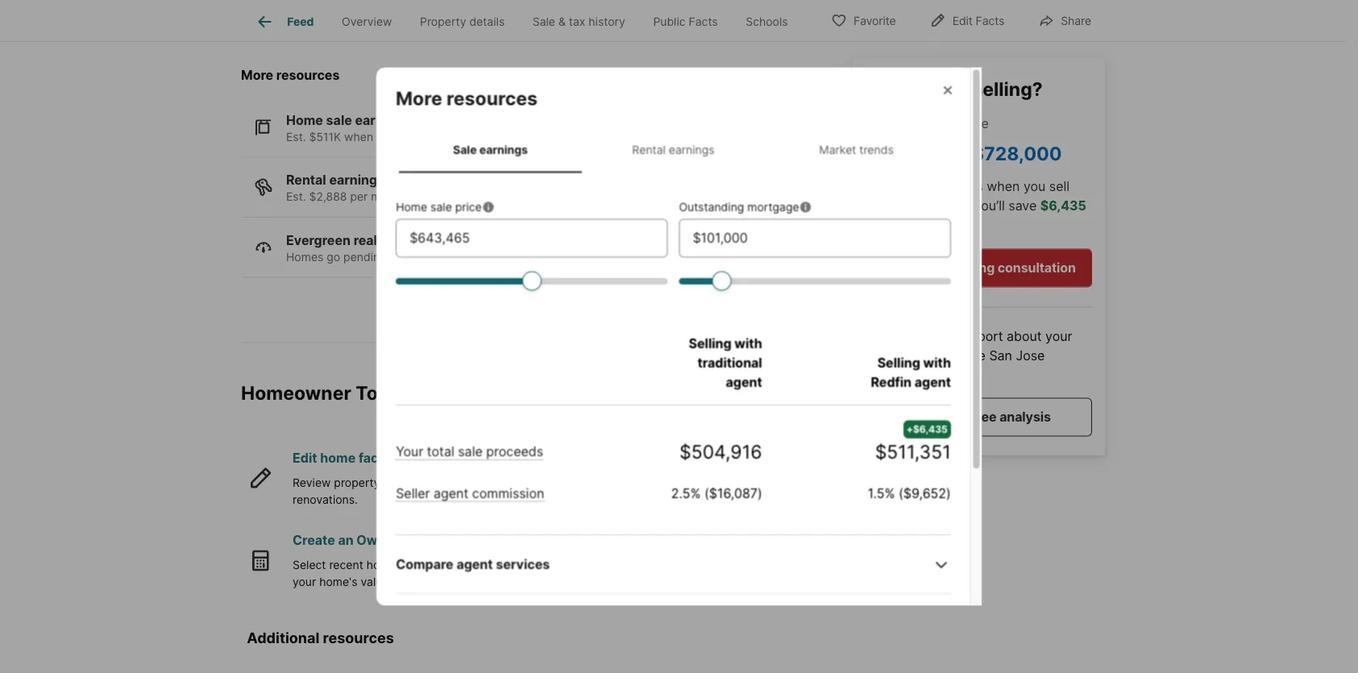 Task type: vqa. For each thing, say whether or not it's contained in the screenshot.
the photos within the the Update home photos or make them private.
yes



Task type: locate. For each thing, give the bounding box(es) containing it.
0 vertical spatial $6,435
[[1041, 198, 1087, 213]]

0 vertical spatial more
[[241, 67, 273, 83]]

sell down $728,000
[[1049, 178, 1070, 194]]

sale down thinking of selling?
[[930, 115, 955, 131]]

agent
[[726, 374, 762, 389], [914, 374, 951, 389], [433, 485, 468, 501], [456, 556, 493, 571]]

1 horizontal spatial when
[[987, 178, 1020, 194]]

redfin inside selling with redfin agent
[[871, 374, 911, 389]]

reach
[[866, 178, 904, 194]]

0 horizontal spatial a
[[944, 260, 951, 276]]

value.
[[361, 576, 392, 589]]

1 horizontal spatial price
[[958, 115, 989, 131]]

home inside update home photos or make them private.
[[628, 476, 658, 490]]

1.5%
[[868, 485, 895, 501]]

0 vertical spatial a
[[944, 260, 951, 276]]

homeowner tools
[[241, 382, 405, 405]]

selling up 'traditional'
[[688, 335, 731, 351]]

1 vertical spatial details
[[383, 476, 419, 490]]

0 horizontal spatial facts
[[689, 15, 718, 28]]

photos left or
[[661, 476, 698, 490]]

with down reach
[[866, 198, 892, 213]]

0 horizontal spatial $6,435
[[913, 423, 948, 435]]

schedule a selling consultation button
[[866, 249, 1092, 287]]

–
[[959, 142, 968, 164]]

1 vertical spatial and
[[422, 476, 442, 490]]

review
[[293, 476, 331, 490]]

1 horizontal spatial owner
[[621, 533, 663, 549]]

0 vertical spatial sell
[[399, 130, 417, 144]]

0 horizontal spatial price
[[455, 200, 481, 214]]

property details tab
[[406, 2, 519, 41]]

0 horizontal spatial when
[[344, 130, 373, 144]]

tab list inside more resources dialog
[[395, 126, 951, 173]]

resources up sale earnings
[[446, 87, 537, 109]]

selling inside selling with traditional agent
[[688, 335, 731, 351]]

none text field inside more resources dialog
[[692, 228, 937, 247]]

to
[[430, 559, 441, 572]]

rental
[[632, 142, 665, 156], [286, 173, 326, 188]]

a left selling
[[944, 260, 951, 276]]

share button
[[1025, 4, 1105, 37]]

reach more buyers when you sell with redfin. plus, you'll save
[[866, 178, 1070, 213]]

more up home sale earnings est. $511k when you sell with redfin
[[395, 87, 442, 109]]

0 vertical spatial home
[[286, 113, 323, 128]]

you
[[376, 130, 396, 144], [1024, 178, 1046, 194]]

owner right view
[[621, 533, 663, 549]]

rental inside tab
[[632, 142, 665, 156]]

feed link
[[255, 12, 314, 31]]

0 vertical spatial your
[[1046, 328, 1073, 344]]

price up market
[[455, 200, 481, 214]]

0 horizontal spatial sale
[[453, 142, 476, 156]]

1 horizontal spatial facts
[[976, 14, 1005, 28]]

0 vertical spatial sale
[[533, 15, 555, 28]]

sale up $511k
[[326, 113, 352, 128]]

1 horizontal spatial and
[[939, 348, 962, 363]]

selling inside selling with redfin agent
[[877, 354, 920, 370]]

home up value.
[[367, 559, 396, 572]]

earnings for rental earnings
[[669, 142, 714, 156]]

earnings inside rental earnings est. $2,888 per month, based on comparable rentals
[[329, 173, 385, 188]]

1 horizontal spatial details
[[470, 15, 505, 28]]

0 vertical spatial tab list
[[241, 0, 815, 41]]

your inside select recent home sales to estimate your home's value.
[[293, 576, 316, 589]]

sale up on
[[453, 142, 476, 156]]

redfin
[[446, 130, 480, 144], [871, 374, 911, 389]]

1 horizontal spatial a
[[962, 409, 969, 425]]

select
[[293, 559, 326, 572]]

a left the free
[[962, 409, 969, 425]]

market trends tab
[[765, 129, 948, 169]]

1 vertical spatial selling
[[877, 354, 920, 370]]

with inside selling with traditional agent
[[734, 335, 762, 351]]

$6,435 in fees.
[[866, 198, 1087, 233]]

a inside button
[[944, 260, 951, 276]]

0 horizontal spatial sell
[[399, 130, 417, 144]]

an for get
[[891, 328, 906, 344]]

and
[[939, 348, 962, 363], [422, 476, 442, 490]]

owner up select recent home sales to estimate your home's value.
[[357, 533, 399, 549]]

$504,916
[[679, 440, 762, 462]]

0 vertical spatial redfin
[[446, 130, 480, 144]]

edit
[[953, 14, 973, 28], [293, 451, 317, 466]]

0 horizontal spatial and
[[422, 476, 442, 490]]

feed
[[287, 15, 314, 28]]

with inside home sale earnings est. $511k when you sell with redfin
[[420, 130, 443, 144]]

with up 'traditional'
[[734, 335, 762, 351]]

sale left &
[[533, 15, 555, 28]]

1 vertical spatial tab list
[[395, 126, 951, 173]]

selling
[[954, 260, 995, 276]]

Home sale price slider range field
[[396, 270, 668, 289]]

your down select
[[293, 576, 316, 589]]

0 vertical spatial resources
[[276, 67, 340, 83]]

more resources
[[241, 67, 340, 83], [395, 87, 537, 109]]

home inside more resources dialog
[[396, 200, 427, 214]]

facts inside tab
[[689, 15, 718, 28]]

0 vertical spatial price
[[958, 115, 989, 131]]

view
[[586, 533, 618, 549]]

sale for home sale price
[[430, 200, 452, 214]]

home down manage photos
[[628, 476, 658, 490]]

more down feed link
[[241, 67, 273, 83]]

schedule a selling consultation
[[882, 260, 1076, 276]]

sale up market
[[430, 200, 452, 214]]

an for create
[[338, 533, 354, 549]]

2 est. from the top
[[286, 190, 306, 204]]

earnings
[[355, 113, 411, 128], [479, 142, 528, 156], [669, 142, 714, 156], [329, 173, 385, 188]]

1 vertical spatial sell
[[1049, 178, 1070, 194]]

earnings inside rental earnings tab
[[669, 142, 714, 156]]

home inside home sale earnings est. $511k when you sell with redfin
[[286, 113, 323, 128]]

1 horizontal spatial in
[[866, 217, 876, 233]]

1 vertical spatial photos
[[661, 476, 698, 490]]

1 vertical spatial $6,435
[[913, 423, 948, 435]]

1 vertical spatial edit
[[293, 451, 317, 466]]

more inside dialog
[[395, 87, 442, 109]]

more
[[241, 67, 273, 83], [395, 87, 442, 109]]

you up "save" at the right of the page
[[1024, 178, 1046, 194]]

with down depth
[[923, 354, 951, 370]]

0 horizontal spatial an
[[338, 533, 354, 549]]

earnings up comparable
[[479, 142, 528, 156]]

1 vertical spatial in
[[390, 250, 399, 264]]

value
[[903, 348, 936, 363]]

1 horizontal spatial edit
[[953, 14, 973, 28]]

selling
[[688, 335, 731, 351], [877, 354, 920, 370]]

0 horizontal spatial selling
[[688, 335, 731, 351]]

0 vertical spatial est.
[[286, 130, 306, 144]]

1 vertical spatial more resources
[[395, 87, 537, 109]]

1 horizontal spatial more
[[395, 87, 442, 109]]

rental inside rental earnings est. $2,888 per month, based on comparable rentals
[[286, 173, 326, 188]]

resources down feed
[[276, 67, 340, 83]]

0 horizontal spatial more resources
[[241, 67, 340, 83]]

$6,435 inside $6,435 in fees.
[[1041, 198, 1087, 213]]

you inside reach more buyers when you sell with redfin. plus, you'll save
[[1024, 178, 1046, 194]]

photos up update home photos or make them private.
[[640, 451, 684, 466]]

with up rental earnings est. $2,888 per month, based on comparable rentals
[[420, 130, 443, 144]]

1 vertical spatial when
[[987, 178, 1020, 194]]

0 horizontal spatial owner
[[357, 533, 399, 549]]

home up estate
[[396, 200, 427, 214]]

redfin inside home sale earnings est. $511k when you sell with redfin
[[446, 130, 480, 144]]

agent right to
[[456, 556, 493, 571]]

+ $6,435
[[906, 423, 948, 435]]

and inside get an in-depth report about your home value and the
[[939, 348, 962, 363]]

sale
[[326, 113, 352, 128], [930, 115, 955, 131], [430, 200, 452, 214], [458, 443, 482, 459]]

with
[[420, 130, 443, 144], [866, 198, 892, 213], [734, 335, 762, 351], [923, 354, 951, 370]]

sell inside home sale earnings est. $511k when you sell with redfin
[[399, 130, 417, 144]]

home
[[286, 113, 323, 128], [396, 200, 427, 214]]

est. left $2,888
[[286, 190, 306, 204]]

$511k
[[309, 130, 341, 144]]

fees.
[[880, 217, 910, 233]]

0 vertical spatial in
[[866, 217, 876, 233]]

more resources down feed link
[[241, 67, 340, 83]]

1 horizontal spatial you
[[1024, 178, 1046, 194]]

2.5% ($16,087)
[[671, 485, 762, 501]]

1 horizontal spatial your
[[1046, 328, 1073, 344]]

1 vertical spatial an
[[338, 533, 354, 549]]

details inside review property details and add renovations.
[[383, 476, 419, 490]]

agent down 'traditional'
[[726, 374, 762, 389]]

favorite button
[[817, 4, 910, 37]]

redfin.
[[895, 198, 938, 213]]

1 vertical spatial resources
[[446, 87, 537, 109]]

0 horizontal spatial in
[[390, 250, 399, 264]]

$6,435 right "save" at the right of the page
[[1041, 198, 1087, 213]]

1 vertical spatial your
[[293, 576, 316, 589]]

photos
[[640, 451, 684, 466], [661, 476, 698, 490]]

0 horizontal spatial rental
[[286, 173, 326, 188]]

+
[[906, 423, 913, 435]]

0 vertical spatial details
[[470, 15, 505, 28]]

in left fees.
[[866, 217, 876, 233]]

1 vertical spatial sale
[[453, 142, 476, 156]]

you up month,
[[376, 130, 396, 144]]

details
[[470, 15, 505, 28], [383, 476, 419, 490]]

redfin down value
[[871, 374, 911, 389]]

market
[[819, 142, 856, 156]]

0 vertical spatial more resources
[[241, 67, 340, 83]]

more
[[907, 178, 938, 194]]

facts
[[976, 14, 1005, 28], [689, 15, 718, 28]]

2.5%
[[671, 485, 701, 501]]

0 vertical spatial rental
[[632, 142, 665, 156]]

est. left $511k
[[286, 130, 306, 144]]

0 vertical spatial and
[[939, 348, 962, 363]]

edit up review
[[293, 451, 317, 466]]

pending
[[344, 250, 387, 264]]

selling down in-
[[877, 354, 920, 370]]

tab list
[[241, 0, 815, 41], [395, 126, 951, 173]]

$728,000
[[972, 142, 1062, 164]]

earnings up outstanding
[[669, 142, 714, 156]]

resources down value.
[[323, 630, 394, 647]]

edit up of
[[953, 14, 973, 28]]

facts inside button
[[976, 14, 1005, 28]]

facts right public
[[689, 15, 718, 28]]

0 horizontal spatial redfin
[[446, 130, 480, 144]]

1 horizontal spatial sale
[[533, 15, 555, 28]]

market.
[[866, 367, 912, 383]]

1 est. from the top
[[286, 130, 306, 144]]

home up market.
[[866, 348, 900, 363]]

details down your
[[383, 476, 419, 490]]

outstanding mortgage
[[679, 200, 799, 214]]

and down depth
[[939, 348, 962, 363]]

home up $511k
[[286, 113, 323, 128]]

per
[[350, 190, 368, 204]]

your inside get an in-depth report about your home value and the
[[1046, 328, 1073, 344]]

1 horizontal spatial $6,435
[[1041, 198, 1087, 213]]

0 horizontal spatial details
[[383, 476, 419, 490]]

1 horizontal spatial selling
[[877, 354, 920, 370]]

earnings inside home sale earnings est. $511k when you sell with redfin
[[355, 113, 411, 128]]

home for earnings
[[286, 113, 323, 128]]

1 horizontal spatial home
[[396, 200, 427, 214]]

selling for redfin
[[877, 354, 920, 370]]

when up you'll
[[987, 178, 1020, 194]]

view owner dashboard
[[586, 533, 735, 549]]

and left add
[[422, 476, 442, 490]]

on
[[447, 190, 461, 204]]

None text field
[[409, 228, 654, 247]]

in inside evergreen real estate market homes go pending in 15 days
[[390, 250, 399, 264]]

1 vertical spatial redfin
[[871, 374, 911, 389]]

1 vertical spatial a
[[962, 409, 969, 425]]

when right $511k
[[344, 130, 373, 144]]

sale inside sale earnings tab
[[453, 142, 476, 156]]

1 vertical spatial price
[[455, 200, 481, 214]]

sell up rental earnings est. $2,888 per month, based on comparable rentals
[[399, 130, 417, 144]]

select recent home sales to estimate your home's value.
[[293, 559, 490, 589]]

agent inside dropdown button
[[456, 556, 493, 571]]

earnings up per
[[329, 173, 385, 188]]

price up "$612,000 – $728,000"
[[958, 115, 989, 131]]

$2,888
[[309, 190, 347, 204]]

edit inside 'edit facts' button
[[953, 14, 973, 28]]

a for request
[[962, 409, 969, 425]]

agent down value
[[914, 374, 951, 389]]

sale earnings tab
[[399, 129, 582, 169]]

more resources up sale earnings
[[395, 87, 537, 109]]

favorite
[[854, 14, 896, 28]]

market
[[423, 233, 468, 248]]

edit for edit home facts
[[293, 451, 317, 466]]

when inside reach more buyers when you sell with redfin. plus, you'll save
[[987, 178, 1020, 194]]

your
[[1046, 328, 1073, 344], [293, 576, 316, 589]]

an
[[891, 328, 906, 344], [338, 533, 354, 549]]

sale & tax history
[[533, 15, 625, 28]]

None text field
[[692, 228, 937, 247]]

1 vertical spatial rental
[[286, 173, 326, 188]]

0 vertical spatial edit
[[953, 14, 973, 28]]

0 vertical spatial you
[[376, 130, 396, 144]]

in left 15
[[390, 250, 399, 264]]

0 vertical spatial selling
[[688, 335, 731, 351]]

rental for rental earnings
[[632, 142, 665, 156]]

details right property
[[470, 15, 505, 28]]

consultation
[[998, 260, 1076, 276]]

price inside more resources dialog
[[455, 200, 481, 214]]

sale inside home sale earnings est. $511k when you sell with redfin
[[326, 113, 352, 128]]

request a free analysis button
[[866, 398, 1092, 436]]

an left in-
[[891, 328, 906, 344]]

buyers
[[942, 178, 983, 194]]

1 horizontal spatial sell
[[1049, 178, 1070, 194]]

an up the 'recent'
[[338, 533, 354, 549]]

thinking
[[866, 77, 945, 100]]

sale inside sale & tax history "tab"
[[533, 15, 555, 28]]

1 horizontal spatial more resources
[[395, 87, 537, 109]]

1 horizontal spatial an
[[891, 328, 906, 344]]

compare agent services button
[[396, 535, 951, 594]]

$6,435 up '$511,351'
[[913, 423, 948, 435]]

0 horizontal spatial your
[[293, 576, 316, 589]]

1 vertical spatial more
[[395, 87, 442, 109]]

1 vertical spatial est.
[[286, 190, 306, 204]]

your for select recent home sales to estimate your home's value.
[[293, 576, 316, 589]]

tab list containing sale earnings
[[395, 126, 951, 173]]

1 vertical spatial you
[[1024, 178, 1046, 194]]

edit home facts link
[[293, 451, 391, 466]]

redfin down more resources element
[[446, 130, 480, 144]]

an inside get an in-depth report about your home value and the
[[891, 328, 906, 344]]

1 horizontal spatial redfin
[[871, 374, 911, 389]]

sale for sale earnings
[[453, 142, 476, 156]]

0 vertical spatial an
[[891, 328, 906, 344]]

your right about
[[1046, 328, 1073, 344]]

1 horizontal spatial rental
[[632, 142, 665, 156]]

a inside "button"
[[962, 409, 969, 425]]

request
[[907, 409, 959, 425]]

selling for traditional
[[688, 335, 731, 351]]

$6,435 inside more resources dialog
[[913, 423, 948, 435]]

a
[[944, 260, 951, 276], [962, 409, 969, 425]]

0 horizontal spatial you
[[376, 130, 396, 144]]

1 vertical spatial home
[[396, 200, 427, 214]]

price for estimated sale price
[[958, 115, 989, 131]]

0 horizontal spatial home
[[286, 113, 323, 128]]

0 vertical spatial when
[[344, 130, 373, 144]]

($9,652)
[[898, 485, 951, 501]]

earnings up month,
[[355, 113, 411, 128]]

manage
[[586, 451, 637, 466]]

earnings inside sale earnings tab
[[479, 142, 528, 156]]

facts up selling?
[[976, 14, 1005, 28]]

0 horizontal spatial edit
[[293, 451, 317, 466]]

manage photos
[[586, 451, 684, 466]]



Task type: describe. For each thing, give the bounding box(es) containing it.
market trends
[[819, 142, 893, 156]]

home for price
[[396, 200, 427, 214]]

2 owner from the left
[[621, 533, 663, 549]]

month,
[[371, 190, 408, 204]]

and inside review property details and add renovations.
[[422, 476, 442, 490]]

property
[[334, 476, 380, 490]]

earnings for sale earnings
[[479, 142, 528, 156]]

more resources element
[[395, 67, 557, 110]]

public
[[653, 15, 686, 28]]

selling?
[[973, 77, 1043, 100]]

tab list containing feed
[[241, 0, 815, 41]]

15
[[402, 250, 414, 264]]

evergreen
[[286, 233, 351, 248]]

sale earnings
[[453, 142, 528, 156]]

estimated
[[866, 115, 927, 131]]

days
[[418, 250, 443, 264]]

update
[[586, 476, 625, 490]]

home up the property
[[320, 451, 356, 466]]

2 vertical spatial resources
[[323, 630, 394, 647]]

sell inside reach more buyers when you sell with redfin. plus, you'll save
[[1049, 178, 1070, 194]]

none text field inside more resources dialog
[[409, 228, 654, 247]]

you inside home sale earnings est. $511k when you sell with redfin
[[376, 130, 396, 144]]

or
[[702, 476, 713, 490]]

share
[[1061, 14, 1092, 28]]

more resources dialog
[[376, 67, 982, 673]]

estimate
[[402, 533, 457, 549]]

0 horizontal spatial more
[[241, 67, 273, 83]]

your total sale proceeds
[[396, 443, 543, 459]]

home's
[[319, 576, 358, 589]]

manage photos link
[[586, 451, 684, 466]]

you'll
[[974, 198, 1005, 213]]

$612,000
[[866, 142, 954, 164]]

resources inside dialog
[[446, 87, 537, 109]]

additional
[[247, 630, 320, 647]]

in inside $6,435 in fees.
[[866, 217, 876, 233]]

public facts tab
[[639, 2, 732, 41]]

when inside home sale earnings est. $511k when you sell with redfin
[[344, 130, 373, 144]]

1 owner from the left
[[357, 533, 399, 549]]

details inside property details tab
[[470, 15, 505, 28]]

sale for home sale earnings est. $511k when you sell with redfin
[[326, 113, 352, 128]]

sale for estimated sale price
[[930, 115, 955, 131]]

est. inside rental earnings est. $2,888 per month, based on comparable rentals
[[286, 190, 306, 204]]

($16,087)
[[704, 485, 762, 501]]

homeowner
[[241, 382, 351, 405]]

report
[[966, 328, 1003, 344]]

san
[[989, 348, 1013, 363]]

agent inside selling with redfin agent
[[914, 374, 951, 389]]

overview
[[342, 15, 392, 28]]

$511,351
[[875, 440, 951, 462]]

your for get an in-depth report about your home value and the
[[1046, 328, 1073, 344]]

schools tab
[[732, 2, 802, 41]]

get an in-depth report about your home value and the
[[866, 328, 1073, 363]]

outstanding
[[679, 200, 744, 214]]

price for home sale price
[[455, 200, 481, 214]]

review property details and add renovations.
[[293, 476, 465, 507]]

sale right "total" in the left of the page
[[458, 443, 482, 459]]

history
[[589, 15, 625, 28]]

seller
[[396, 485, 430, 501]]

request a free analysis
[[907, 409, 1051, 425]]

compare agent services
[[396, 556, 550, 571]]

analysis
[[1000, 409, 1051, 425]]

home inside get an in-depth report about your home value and the
[[866, 348, 900, 363]]

san jose market.
[[866, 348, 1045, 383]]

home inside select recent home sales to estimate your home's value.
[[367, 559, 396, 572]]

comparable
[[464, 190, 527, 204]]

schools
[[746, 15, 788, 28]]

photos inside update home photos or make them private.
[[661, 476, 698, 490]]

sale & tax history tab
[[519, 2, 639, 41]]

depth
[[926, 328, 962, 344]]

agent inside selling with traditional agent
[[726, 374, 762, 389]]

sale for sale & tax history
[[533, 15, 555, 28]]

with inside reach more buyers when you sell with redfin. plus, you'll save
[[866, 198, 892, 213]]

$612,000 – $728,000
[[866, 142, 1062, 164]]

facts for public facts
[[689, 15, 718, 28]]

update home photos or make them private.
[[586, 476, 775, 507]]

home sale price
[[396, 200, 481, 214]]

with inside selling with redfin agent
[[923, 354, 951, 370]]

additional resources
[[247, 630, 394, 647]]

0 vertical spatial photos
[[640, 451, 684, 466]]

tax
[[569, 15, 586, 28]]

proceeds
[[486, 443, 543, 459]]

the
[[966, 348, 986, 363]]

&
[[559, 15, 566, 28]]

overview tab
[[328, 2, 406, 41]]

sales
[[400, 559, 427, 572]]

rental earnings
[[632, 142, 714, 156]]

earnings for rental earnings est. $2,888 per month, based on comparable rentals
[[329, 173, 385, 188]]

view owner dashboard link
[[586, 533, 735, 549]]

agent right seller
[[433, 485, 468, 501]]

thinking of selling?
[[866, 77, 1043, 100]]

property
[[420, 15, 466, 28]]

commission
[[472, 485, 544, 501]]

create an owner estimate link
[[293, 533, 457, 549]]

dashboard
[[666, 533, 735, 549]]

services
[[496, 556, 550, 571]]

facts
[[359, 451, 391, 466]]

edit facts button
[[916, 4, 1018, 37]]

home sale earnings est. $511k when you sell with redfin
[[286, 113, 480, 144]]

est. inside home sale earnings est. $511k when you sell with redfin
[[286, 130, 306, 144]]

public facts
[[653, 15, 718, 28]]

make
[[716, 476, 744, 490]]

a for schedule
[[944, 260, 951, 276]]

more resources inside dialog
[[395, 87, 537, 109]]

recent
[[329, 559, 363, 572]]

selling with traditional agent
[[688, 335, 762, 389]]

selling with redfin agent
[[871, 354, 951, 389]]

create
[[293, 533, 335, 549]]

in-
[[910, 328, 926, 344]]

facts for edit facts
[[976, 14, 1005, 28]]

your total sale proceeds link
[[396, 443, 543, 460]]

edit facts
[[953, 14, 1005, 28]]

mortgage
[[747, 200, 799, 214]]

trends
[[859, 142, 893, 156]]

jose
[[1016, 348, 1045, 363]]

private.
[[586, 493, 626, 507]]

renovations.
[[293, 493, 358, 507]]

edit for edit facts
[[953, 14, 973, 28]]

rental for rental earnings est. $2,888 per month, based on comparable rentals
[[286, 173, 326, 188]]

Outstanding mortgage slider range field
[[679, 270, 951, 289]]

based
[[411, 190, 444, 204]]

rental earnings tab
[[582, 129, 765, 169]]

rentals
[[530, 190, 566, 204]]

plus,
[[942, 198, 971, 213]]

add
[[445, 476, 465, 490]]



